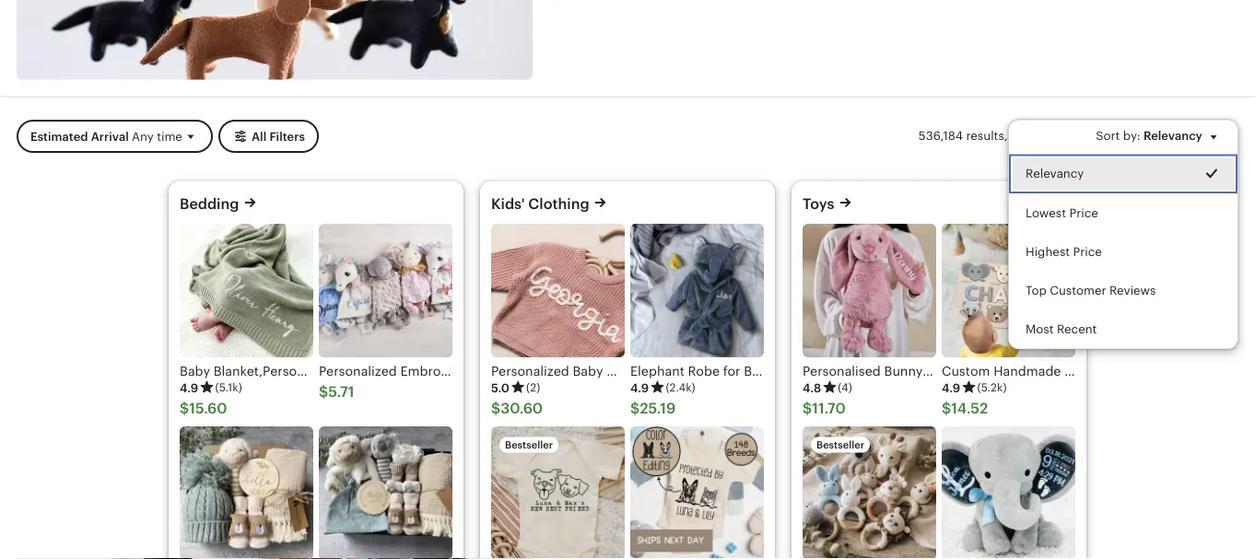 Task type: vqa. For each thing, say whether or not it's contained in the screenshot.
Search your favorites TEXT FIELD
no



Task type: describe. For each thing, give the bounding box(es) containing it.
(2.4k)
[[666, 382, 696, 394]]

$ for 15.60
[[180, 400, 189, 417]]

sort by: relevancy
[[1096, 129, 1203, 143]]

(4)
[[838, 382, 853, 394]]

4.8
[[803, 381, 822, 395]]

highest price link
[[1010, 232, 1238, 271]]

clothing
[[529, 195, 590, 212]]

536,184
[[919, 129, 963, 143]]

personalized animal crochet rattle | baby shower gift | custom wooden baby rattle | crochet rattle toy | newborn gift for christmas image
[[803, 427, 937, 560]]

30.60
[[501, 400, 543, 417]]

bestseller for $ 30.60
[[505, 439, 553, 451]]

toys link
[[803, 195, 835, 212]]

personalized baby sweater: exquisitely handcrafted name & monogram | timeless keepsake for baby image
[[491, 224, 625, 358]]

top
[[1026, 284, 1047, 297]]

custom handmade name puzzle with animals, personalized birthday gift for kids, christmas gifts for toddlers, unique new baby gift, wood toy image
[[942, 224, 1076, 358]]

$ for 14.52
[[942, 400, 952, 417]]

new best friend onesie®, protected by dog onesie®, personalized dog name onesie®, dog name onesie®, baby shower gift, newborn baby gift image
[[491, 427, 625, 560]]

5.0
[[491, 381, 510, 395]]

lowest price
[[1026, 206, 1099, 220]]

price for highest price
[[1074, 245, 1103, 259]]

personalised bunny rabbit plush toy,custom embroidered bunny rabbit,monogrammed bunny rabbit plush,bunny soft toy,flower girl proposal gift image
[[803, 224, 937, 358]]

by:
[[1124, 129, 1141, 143]]

newborn gift set | baby boy and girl gift | baby gift box for newborns | baby shower present image
[[180, 427, 313, 560]]

$ 11.70
[[803, 400, 846, 417]]

customer
[[1050, 284, 1107, 297]]

bestseller link for 11.70
[[803, 427, 937, 560]]

relevancy link
[[1010, 154, 1238, 193]]

$ 15.60
[[180, 400, 227, 417]]

with
[[1010, 129, 1035, 143]]

4.9 for 25.19
[[631, 381, 649, 395]]

custom elephant stuffed animal - the perfect baby shower and newborn gift, birth announcement, and warm welcome for the new baby image
[[942, 427, 1076, 560]]

(5.2k)
[[978, 382, 1007, 394]]

estimated
[[30, 129, 88, 143]]

bedding
[[180, 195, 239, 212]]

bedding link
[[180, 195, 239, 212]]

relevancy inside relevancy "link"
[[1026, 167, 1085, 181]]

0 vertical spatial relevancy
[[1144, 129, 1203, 143]]

kids' clothing
[[491, 195, 590, 212]]

elephant robe for baby boys, baby bath robe, baby robe with ears, boy baby bathrobe, elephant baby shower gift, elephant baby robe with name image
[[631, 224, 764, 358]]

(5.1k)
[[215, 382, 242, 394]]

$ for 5.71
[[319, 384, 328, 400]]

$ 14.52
[[942, 400, 989, 417]]

5.71
[[328, 384, 355, 400]]

$ for 25.19
[[631, 400, 640, 417]]

reviews
[[1110, 284, 1157, 297]]

menu containing relevancy
[[1009, 119, 1239, 350]]

personalized embroidered baby shower gifts,personalized baby comforter blankets,custom baby shower gifts,baby gifts for new moms,baby gifts image
[[319, 224, 453, 358]]

highest
[[1026, 245, 1071, 259]]

sort
[[1096, 129, 1121, 143]]

15.60
[[189, 400, 227, 417]]

most recent link
[[1010, 310, 1238, 349]]

recent
[[1057, 323, 1097, 336]]

4.9 for 15.60
[[180, 381, 199, 395]]



Task type: locate. For each thing, give the bounding box(es) containing it.
0 vertical spatial price
[[1070, 206, 1099, 220]]

bestseller link for 30.60
[[491, 427, 625, 560]]

most recent
[[1026, 323, 1097, 336]]

$ 30.60
[[491, 400, 543, 417]]

1 vertical spatial relevancy
[[1026, 167, 1085, 181]]

price right lowest
[[1070, 206, 1099, 220]]

all filters
[[252, 129, 305, 143]]

$ 5.71
[[319, 384, 355, 400]]

all filters button
[[218, 120, 319, 153]]

baby shower gift, protected by pets onesie®, custom dogs and cats onesie®, personalized baby gift, custom dog and cat breeds, baby gift. image
[[631, 427, 764, 560]]

bestseller
[[505, 439, 553, 451], [817, 439, 865, 451]]

results,
[[967, 129, 1008, 143]]

$ for 11.70
[[803, 400, 812, 417]]

(2)
[[527, 382, 541, 394]]

2 horizontal spatial 4.9
[[942, 381, 961, 395]]

4.9 up $ 15.60
[[180, 381, 199, 395]]

3 4.9 from the left
[[942, 381, 961, 395]]

any
[[132, 129, 154, 143]]

4.9 up $ 14.52
[[942, 381, 961, 395]]

relevancy down the ads
[[1026, 167, 1085, 181]]

arrival
[[91, 129, 129, 143]]

25.19
[[640, 400, 676, 417]]

lowest
[[1026, 206, 1067, 220]]

0 horizontal spatial relevancy
[[1026, 167, 1085, 181]]

relevancy right "by:"
[[1144, 129, 1203, 143]]

filters
[[270, 129, 305, 143]]

4.9 for 14.52
[[942, 381, 961, 395]]

2 bestseller from the left
[[817, 439, 865, 451]]

top customer reviews
[[1026, 284, 1157, 297]]

top customer reviews link
[[1010, 271, 1238, 310]]

1 bestseller link from the left
[[491, 427, 625, 560]]

bestseller down 30.60
[[505, 439, 553, 451]]

4.9
[[180, 381, 199, 395], [631, 381, 649, 395], [942, 381, 961, 395]]

bestseller link
[[491, 427, 625, 560], [803, 427, 937, 560]]

0 horizontal spatial bestseller
[[505, 439, 553, 451]]

$
[[319, 384, 328, 400], [180, 400, 189, 417], [491, 400, 501, 417], [631, 400, 640, 417], [803, 400, 812, 417], [942, 400, 952, 417]]

536,184 results, with ads
[[919, 129, 1060, 143]]

price for lowest price
[[1070, 206, 1099, 220]]

price
[[1070, 206, 1099, 220], [1074, 245, 1103, 259]]

1 horizontal spatial bestseller
[[817, 439, 865, 451]]

most
[[1026, 323, 1054, 336]]

lowest price link
[[1010, 193, 1238, 232]]

0 horizontal spatial bestseller link
[[491, 427, 625, 560]]

1 horizontal spatial relevancy
[[1144, 129, 1203, 143]]

1 horizontal spatial bestseller link
[[803, 427, 937, 560]]

bestseller down 11.70
[[817, 439, 865, 451]]

price up top customer reviews
[[1074, 245, 1103, 259]]

1 4.9 from the left
[[180, 381, 199, 395]]

toys
[[803, 195, 835, 212]]

menu
[[1009, 119, 1239, 350]]

baby blanket,personalized embroidered name,stroller blanket,newborn baby gift ,soft breathable cotton knit, baby shower gift image
[[180, 224, 313, 358]]

$ for 30.60
[[491, 400, 501, 417]]

relevancy
[[1144, 129, 1203, 143], [1026, 167, 1085, 181]]

elegant welcome to the world baby gifts - perfect for baby boys and baby girls image
[[319, 427, 453, 560]]

ads
[[1038, 129, 1060, 143]]

2 4.9 from the left
[[631, 381, 649, 395]]

1 horizontal spatial 4.9
[[631, 381, 649, 395]]

highest price
[[1026, 245, 1103, 259]]

time
[[157, 129, 182, 143]]

kids'
[[491, 195, 525, 212]]

1 vertical spatial price
[[1074, 245, 1103, 259]]

all
[[252, 129, 267, 143]]

0 horizontal spatial 4.9
[[180, 381, 199, 395]]

bestseller for $ 11.70
[[817, 439, 865, 451]]

11.70
[[812, 400, 846, 417]]

2 bestseller link from the left
[[803, 427, 937, 560]]

1 bestseller from the left
[[505, 439, 553, 451]]

4.9 up $ 25.19 on the bottom of the page
[[631, 381, 649, 395]]

kids' clothing link
[[491, 195, 590, 212]]

$ 25.19
[[631, 400, 676, 417]]

estimated arrival any time
[[30, 129, 182, 143]]

14.52
[[952, 400, 989, 417]]



